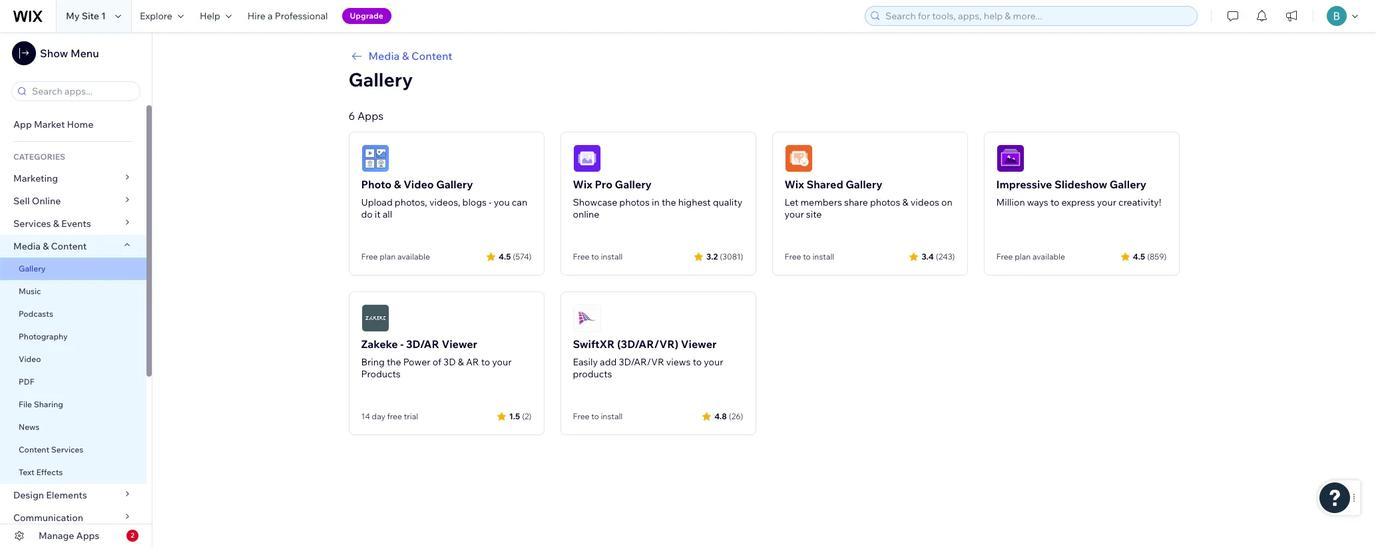Task type: locate. For each thing, give the bounding box(es) containing it.
1 vertical spatial the
[[387, 356, 401, 368]]

install down site
[[813, 252, 835, 262]]

photos right the share
[[870, 196, 901, 208]]

1 vertical spatial -
[[400, 338, 404, 351]]

photos
[[620, 196, 650, 208], [870, 196, 901, 208]]

2 available from the left
[[1033, 252, 1065, 262]]

1 viewer from the left
[[442, 338, 477, 351]]

media & content
[[369, 49, 453, 63], [13, 240, 87, 252]]

video link
[[0, 348, 147, 371]]

free plan available down ways
[[997, 252, 1065, 262]]

express
[[1062, 196, 1095, 208]]

to inside impressive slideshow gallery million ways to express your creativity!
[[1051, 196, 1060, 208]]

1 available from the left
[[398, 252, 430, 262]]

free for million
[[997, 252, 1013, 262]]

plan
[[380, 252, 396, 262], [1015, 252, 1031, 262]]

2 plan from the left
[[1015, 252, 1031, 262]]

1 horizontal spatial media & content
[[369, 49, 453, 63]]

free to install for pro
[[573, 252, 623, 262]]

explore
[[140, 10, 172, 22]]

- left 3d/ar in the bottom left of the page
[[400, 338, 404, 351]]

2 photos from the left
[[870, 196, 901, 208]]

gallery link
[[0, 258, 147, 280]]

services inside services & events link
[[13, 218, 51, 230]]

elements
[[46, 489, 87, 501]]

0 horizontal spatial photos
[[620, 196, 650, 208]]

services
[[13, 218, 51, 230], [51, 445, 83, 455]]

it
[[375, 208, 381, 220]]

Search for tools, apps, help & more... field
[[882, 7, 1193, 25]]

your left site
[[785, 208, 804, 220]]

wix for wix shared gallery
[[785, 178, 804, 191]]

impressive
[[997, 178, 1052, 191]]

2 vertical spatial content
[[19, 445, 49, 455]]

can
[[512, 196, 528, 208]]

2 4.5 from the left
[[1133, 251, 1146, 261]]

content services link
[[0, 439, 147, 462]]

your right ar
[[492, 356, 512, 368]]

0 horizontal spatial the
[[387, 356, 401, 368]]

gallery up music
[[19, 264, 46, 274]]

viewer up views at bottom
[[681, 338, 717, 351]]

3.2 (3081)
[[707, 251, 744, 261]]

media down the services & events
[[13, 240, 41, 252]]

- left you on the left of page
[[489, 196, 492, 208]]

video up the "pdf"
[[19, 354, 41, 364]]

to down online
[[591, 252, 599, 262]]

do
[[361, 208, 373, 220]]

1 plan from the left
[[380, 252, 396, 262]]

free plan available for gallery
[[361, 252, 430, 262]]

all
[[383, 208, 392, 220]]

gallery up "videos,"
[[436, 178, 473, 191]]

1 4.5 from the left
[[499, 251, 511, 261]]

1 horizontal spatial wix
[[785, 178, 804, 191]]

1 horizontal spatial the
[[662, 196, 676, 208]]

0 vertical spatial media & content link
[[349, 48, 1180, 64]]

free to install down online
[[573, 252, 623, 262]]

free down 'let'
[[785, 252, 801, 262]]

pro
[[595, 178, 613, 191]]

communication
[[13, 512, 85, 524]]

4.5 for photo & video gallery
[[499, 251, 511, 261]]

services down news link
[[51, 445, 83, 455]]

0 horizontal spatial video
[[19, 354, 41, 364]]

video up photos,
[[404, 178, 434, 191]]

products
[[573, 368, 612, 380]]

manage apps
[[39, 530, 99, 542]]

install down products
[[601, 412, 623, 422]]

1 horizontal spatial -
[[489, 196, 492, 208]]

1 horizontal spatial media & content link
[[349, 48, 1180, 64]]

available down ways
[[1033, 252, 1065, 262]]

1 free plan available from the left
[[361, 252, 430, 262]]

wix inside wix pro gallery showcase photos in the highest quality online
[[573, 178, 593, 191]]

gallery up creativity!
[[1110, 178, 1147, 191]]

1 horizontal spatial available
[[1033, 252, 1065, 262]]

1 vertical spatial media & content link
[[0, 235, 147, 258]]

free down products
[[573, 412, 590, 422]]

-
[[489, 196, 492, 208], [400, 338, 404, 351]]

wix up 'let'
[[785, 178, 804, 191]]

viewer
[[442, 338, 477, 351], [681, 338, 717, 351]]

1 horizontal spatial 4.5
[[1133, 251, 1146, 261]]

the
[[662, 196, 676, 208], [387, 356, 401, 368]]

services inside content services link
[[51, 445, 83, 455]]

1 photos from the left
[[620, 196, 650, 208]]

media & content down upgrade "button" at the left top of the page
[[369, 49, 453, 63]]

apps down the communication link
[[76, 530, 99, 542]]

1 horizontal spatial media
[[369, 49, 400, 63]]

6
[[349, 109, 355, 123]]

free to install down products
[[573, 412, 623, 422]]

1 horizontal spatial video
[[404, 178, 434, 191]]

available
[[398, 252, 430, 262], [1033, 252, 1065, 262]]

free plan available
[[361, 252, 430, 262], [997, 252, 1065, 262]]

sell online
[[13, 195, 61, 207]]

1 horizontal spatial content
[[51, 240, 87, 252]]

app market home
[[13, 119, 93, 131]]

photo & video gallery upload photos, videos, blogs - you can do it all
[[361, 178, 528, 220]]

(2)
[[522, 411, 532, 421]]

swiftxr (3d/ar/vr) viewer logo image
[[573, 304, 601, 332]]

of
[[433, 356, 441, 368]]

1 vertical spatial video
[[19, 354, 41, 364]]

wix inside the "wix shared gallery let members share photos & videos on your site"
[[785, 178, 804, 191]]

0 vertical spatial the
[[662, 196, 676, 208]]

apps for 6 apps
[[358, 109, 384, 123]]

free to install down site
[[785, 252, 835, 262]]

0 horizontal spatial apps
[[76, 530, 99, 542]]

& inside the "wix shared gallery let members share photos & videos on your site"
[[903, 196, 909, 208]]

0 vertical spatial -
[[489, 196, 492, 208]]

free down million
[[997, 252, 1013, 262]]

1 vertical spatial services
[[51, 445, 83, 455]]

media & content link
[[349, 48, 1180, 64], [0, 235, 147, 258]]

add
[[600, 356, 617, 368]]

video inside sidebar "element"
[[19, 354, 41, 364]]

gallery up '6 apps'
[[349, 68, 413, 91]]

apps right 6
[[358, 109, 384, 123]]

show
[[40, 47, 68, 60]]

online
[[573, 208, 600, 220]]

apps inside sidebar "element"
[[76, 530, 99, 542]]

to right ways
[[1051, 196, 1060, 208]]

install down showcase
[[601, 252, 623, 262]]

0 horizontal spatial -
[[400, 338, 404, 351]]

members
[[801, 196, 842, 208]]

2
[[131, 531, 134, 540]]

plan down million
[[1015, 252, 1031, 262]]

install
[[601, 252, 623, 262], [813, 252, 835, 262], [601, 412, 623, 422]]

0 horizontal spatial 4.5
[[499, 251, 511, 261]]

to down site
[[803, 252, 811, 262]]

& inside zakeke - 3d/ar viewer bring the power of 3d & ar to your products
[[458, 356, 464, 368]]

0 vertical spatial services
[[13, 218, 51, 230]]

show menu
[[40, 47, 99, 60]]

gallery right pro
[[615, 178, 652, 191]]

photo & video gallery logo image
[[361, 145, 389, 172]]

(574)
[[513, 251, 532, 261]]

videos
[[911, 196, 940, 208]]

your right views at bottom
[[704, 356, 723, 368]]

0 horizontal spatial media & content link
[[0, 235, 147, 258]]

the right the bring
[[387, 356, 401, 368]]

- inside zakeke - 3d/ar viewer bring the power of 3d & ar to your products
[[400, 338, 404, 351]]

1 wix from the left
[[573, 178, 593, 191]]

2 free plan available from the left
[[997, 252, 1065, 262]]

available for gallery
[[398, 252, 430, 262]]

to inside swiftxr (3d/ar/vr) viewer easily add 3d/ar/vr views to your products
[[693, 356, 702, 368]]

media & content down the services & events
[[13, 240, 87, 252]]

your right "express"
[[1097, 196, 1117, 208]]

help
[[200, 10, 220, 22]]

0 horizontal spatial viewer
[[442, 338, 477, 351]]

categories
[[13, 152, 65, 162]]

0 horizontal spatial available
[[398, 252, 430, 262]]

2 wix from the left
[[785, 178, 804, 191]]

hire a professional
[[248, 10, 328, 22]]

bring
[[361, 356, 385, 368]]

4.5 left (859)
[[1133, 251, 1146, 261]]

0 vertical spatial video
[[404, 178, 434, 191]]

photos inside wix pro gallery showcase photos in the highest quality online
[[620, 196, 650, 208]]

0 horizontal spatial wix
[[573, 178, 593, 191]]

free down the do
[[361, 252, 378, 262]]

zakeke - 3d/ar viewer logo image
[[361, 304, 389, 332]]

upgrade button
[[342, 8, 391, 24]]

2 viewer from the left
[[681, 338, 717, 351]]

to down products
[[591, 412, 599, 422]]

free down online
[[573, 252, 590, 262]]

content
[[412, 49, 453, 63], [51, 240, 87, 252], [19, 445, 49, 455]]

your
[[1097, 196, 1117, 208], [785, 208, 804, 220], [492, 356, 512, 368], [704, 356, 723, 368]]

viewer up 3d
[[442, 338, 477, 351]]

1 vertical spatial media
[[13, 240, 41, 252]]

available down photos,
[[398, 252, 430, 262]]

1 horizontal spatial viewer
[[681, 338, 717, 351]]

ar
[[466, 356, 479, 368]]

0 horizontal spatial free plan available
[[361, 252, 430, 262]]

plan down all
[[380, 252, 396, 262]]

4.5 left the '(574)'
[[499, 251, 511, 261]]

gallery up the share
[[846, 178, 883, 191]]

the right in on the left of the page
[[662, 196, 676, 208]]

shared
[[807, 178, 844, 191]]

0 vertical spatial media
[[369, 49, 400, 63]]

1 horizontal spatial plan
[[1015, 252, 1031, 262]]

1 horizontal spatial free plan available
[[997, 252, 1065, 262]]

to right ar
[[481, 356, 490, 368]]

gallery
[[349, 68, 413, 91], [436, 178, 473, 191], [615, 178, 652, 191], [846, 178, 883, 191], [1110, 178, 1147, 191], [19, 264, 46, 274]]

impressive slideshow gallery logo image
[[997, 145, 1025, 172]]

swiftxr (3d/ar/vr) viewer easily add 3d/ar/vr views to your products
[[573, 338, 723, 380]]

1 horizontal spatial photos
[[870, 196, 901, 208]]

free
[[361, 252, 378, 262], [573, 252, 590, 262], [785, 252, 801, 262], [997, 252, 1013, 262], [573, 412, 590, 422]]

0 vertical spatial content
[[412, 49, 453, 63]]

wix pro gallery logo image
[[573, 145, 601, 172]]

1 horizontal spatial apps
[[358, 109, 384, 123]]

0 horizontal spatial media
[[13, 240, 41, 252]]

0 horizontal spatial plan
[[380, 252, 396, 262]]

text
[[19, 467, 34, 477]]

slideshow
[[1055, 178, 1108, 191]]

1 vertical spatial apps
[[76, 530, 99, 542]]

sell
[[13, 195, 30, 207]]

0 horizontal spatial media & content
[[13, 240, 87, 252]]

media down upgrade "button" at the left top of the page
[[369, 49, 400, 63]]

wix
[[573, 178, 593, 191], [785, 178, 804, 191]]

day
[[372, 412, 386, 422]]

photos left in on the left of the page
[[620, 196, 650, 208]]

3d
[[444, 356, 456, 368]]

to right views at bottom
[[693, 356, 702, 368]]

2 horizontal spatial content
[[412, 49, 453, 63]]

pdf link
[[0, 371, 147, 394]]

0 vertical spatial apps
[[358, 109, 384, 123]]

free plan available down all
[[361, 252, 430, 262]]

services & events
[[13, 218, 91, 230]]

wix left pro
[[573, 178, 593, 191]]

video
[[404, 178, 434, 191], [19, 354, 41, 364]]

quality
[[713, 196, 743, 208]]

app market home link
[[0, 113, 147, 136]]

1 vertical spatial media & content
[[13, 240, 87, 252]]

services down sell online
[[13, 218, 51, 230]]

gallery inside impressive slideshow gallery million ways to express your creativity!
[[1110, 178, 1147, 191]]

let
[[785, 196, 799, 208]]



Task type: describe. For each thing, give the bounding box(es) containing it.
you
[[494, 196, 510, 208]]

hire
[[248, 10, 266, 22]]

free to install for shared
[[785, 252, 835, 262]]

videos,
[[429, 196, 460, 208]]

music
[[19, 286, 41, 296]]

power
[[403, 356, 431, 368]]

easily
[[573, 356, 598, 368]]

apps for manage apps
[[76, 530, 99, 542]]

free for showcase
[[573, 252, 590, 262]]

gallery inside wix pro gallery showcase photos in the highest quality online
[[615, 178, 652, 191]]

install for pro
[[601, 252, 623, 262]]

ways
[[1027, 196, 1049, 208]]

media & content inside sidebar "element"
[[13, 240, 87, 252]]

upgrade
[[350, 11, 383, 21]]

online
[[32, 195, 61, 207]]

(3081)
[[720, 251, 744, 261]]

share
[[844, 196, 868, 208]]

the inside zakeke - 3d/ar viewer bring the power of 3d & ar to your products
[[387, 356, 401, 368]]

site
[[806, 208, 822, 220]]

3d/ar/vr
[[619, 356, 664, 368]]

wix for wix pro gallery
[[573, 178, 593, 191]]

file
[[19, 400, 32, 410]]

manage
[[39, 530, 74, 542]]

zakeke - 3d/ar viewer bring the power of 3d & ar to your products
[[361, 338, 512, 380]]

(26)
[[729, 411, 744, 421]]

- inside photo & video gallery upload photos, videos, blogs - you can do it all
[[489, 196, 492, 208]]

my site 1
[[66, 10, 106, 22]]

on
[[942, 196, 953, 208]]

free plan available for million
[[997, 252, 1065, 262]]

views
[[666, 356, 691, 368]]

photography
[[19, 332, 68, 342]]

sidebar element
[[0, 32, 153, 547]]

gallery inside photo & video gallery upload photos, videos, blogs - you can do it all
[[436, 178, 473, 191]]

viewer inside zakeke - 3d/ar viewer bring the power of 3d & ar to your products
[[442, 338, 477, 351]]

effects
[[36, 467, 63, 477]]

photos inside the "wix shared gallery let members share photos & videos on your site"
[[870, 196, 901, 208]]

the inside wix pro gallery showcase photos in the highest quality online
[[662, 196, 676, 208]]

marketing
[[13, 172, 58, 184]]

wix shared gallery let members share photos & videos on your site
[[785, 178, 953, 220]]

sell online link
[[0, 190, 147, 212]]

4.5 (574)
[[499, 251, 532, 261]]

(3d/ar/vr)
[[617, 338, 679, 351]]

gallery inside the "wix shared gallery let members share photos & videos on your site"
[[846, 178, 883, 191]]

pdf
[[19, 377, 34, 387]]

free to install for (3d/ar/vr)
[[573, 412, 623, 422]]

viewer inside swiftxr (3d/ar/vr) viewer easily add 3d/ar/vr views to your products
[[681, 338, 717, 351]]

your inside the "wix shared gallery let members share photos & videos on your site"
[[785, 208, 804, 220]]

home
[[67, 119, 93, 131]]

gallery inside sidebar "element"
[[19, 264, 46, 274]]

blogs
[[463, 196, 487, 208]]

events
[[61, 218, 91, 230]]

communication link
[[0, 507, 147, 529]]

music link
[[0, 280, 147, 303]]

install for (3d/ar/vr)
[[601, 412, 623, 422]]

creativity!
[[1119, 196, 1162, 208]]

1
[[101, 10, 106, 22]]

showcase
[[573, 196, 617, 208]]

3d/ar
[[406, 338, 439, 351]]

photo
[[361, 178, 392, 191]]

& inside photo & video gallery upload photos, videos, blogs - you can do it all
[[394, 178, 401, 191]]

media inside sidebar "element"
[[13, 240, 41, 252]]

podcasts link
[[0, 303, 147, 326]]

4.8
[[715, 411, 727, 421]]

app
[[13, 119, 32, 131]]

highest
[[678, 196, 711, 208]]

design elements
[[13, 489, 87, 501]]

your inside swiftxr (3d/ar/vr) viewer easily add 3d/ar/vr views to your products
[[704, 356, 723, 368]]

text effects
[[19, 467, 63, 477]]

install for shared
[[813, 252, 835, 262]]

(859)
[[1148, 251, 1167, 261]]

4.5 for impressive slideshow gallery
[[1133, 251, 1146, 261]]

professional
[[275, 10, 328, 22]]

wix pro gallery showcase photos in the highest quality online
[[573, 178, 743, 220]]

3.4 (243)
[[922, 251, 955, 261]]

3.4
[[922, 251, 934, 261]]

4.8 (26)
[[715, 411, 744, 421]]

million
[[997, 196, 1025, 208]]

your inside zakeke - 3d/ar viewer bring the power of 3d & ar to your products
[[492, 356, 512, 368]]

my
[[66, 10, 80, 22]]

site
[[82, 10, 99, 22]]

video inside photo & video gallery upload photos, videos, blogs - you can do it all
[[404, 178, 434, 191]]

Search apps... field
[[28, 82, 136, 101]]

0 vertical spatial media & content
[[369, 49, 453, 63]]

1 vertical spatial content
[[51, 240, 87, 252]]

sharing
[[34, 400, 63, 410]]

1.5
[[509, 411, 520, 421]]

0 horizontal spatial content
[[19, 445, 49, 455]]

available for million
[[1033, 252, 1065, 262]]

market
[[34, 119, 65, 131]]

plan for million
[[1015, 252, 1031, 262]]

impressive slideshow gallery million ways to express your creativity!
[[997, 178, 1162, 208]]

products
[[361, 368, 401, 380]]

content services
[[19, 445, 83, 455]]

free for gallery
[[361, 252, 378, 262]]

podcasts
[[19, 309, 53, 319]]

photography link
[[0, 326, 147, 348]]

to inside zakeke - 3d/ar viewer bring the power of 3d & ar to your products
[[481, 356, 490, 368]]

upload
[[361, 196, 393, 208]]

6 apps
[[349, 109, 384, 123]]

1.5 (2)
[[509, 411, 532, 421]]

swiftxr
[[573, 338, 615, 351]]

in
[[652, 196, 660, 208]]

news
[[19, 422, 40, 432]]

marketing link
[[0, 167, 147, 190]]

wix shared gallery logo image
[[785, 145, 813, 172]]

4.5 (859)
[[1133, 251, 1167, 261]]

photos,
[[395, 196, 427, 208]]

free for let
[[785, 252, 801, 262]]

design elements link
[[0, 484, 147, 507]]

free for easily
[[573, 412, 590, 422]]

news link
[[0, 416, 147, 439]]

14
[[361, 412, 370, 422]]

your inside impressive slideshow gallery million ways to express your creativity!
[[1097, 196, 1117, 208]]

plan for gallery
[[380, 252, 396, 262]]

trial
[[404, 412, 418, 422]]



Task type: vqa. For each thing, say whether or not it's contained in the screenshot.
Add a customer to the order
no



